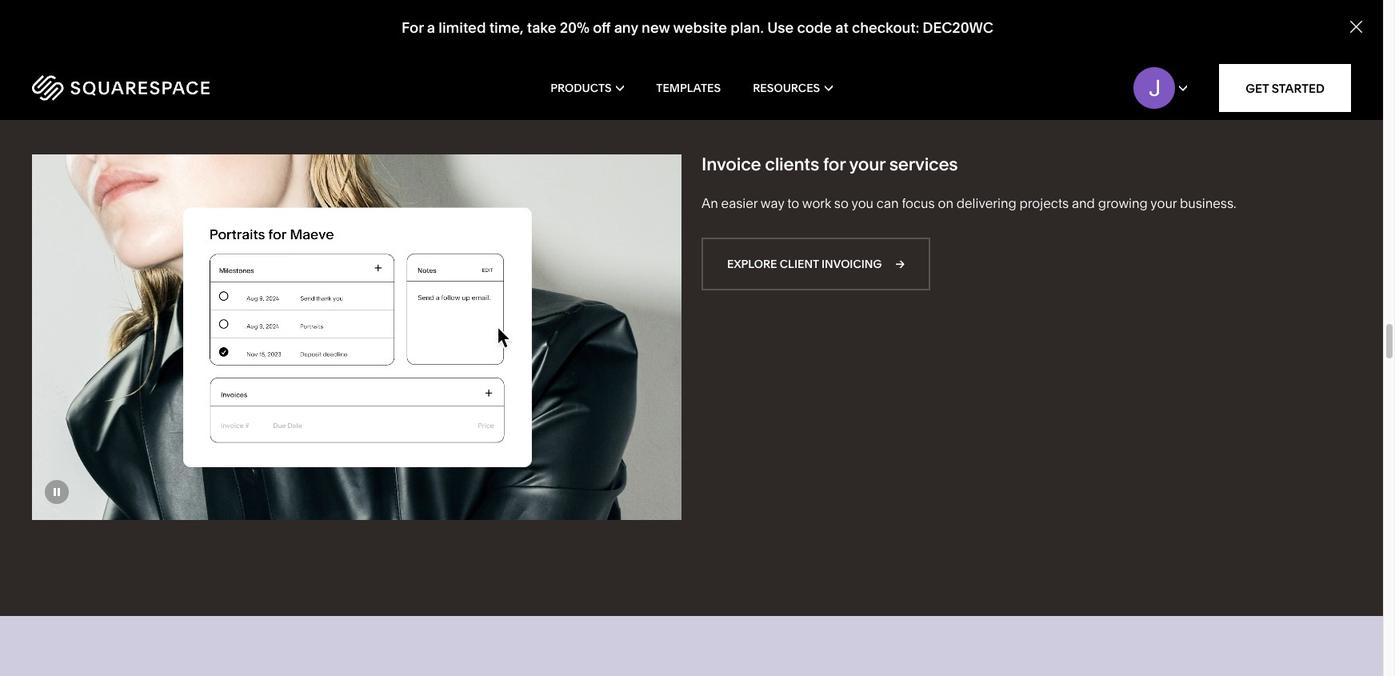 Task type: vqa. For each thing, say whether or not it's contained in the screenshot.
THE WEBSITE in the the Schedule Appointments Create a website that helps attract new customers and allows them to book your services.
no



Task type: locate. For each thing, give the bounding box(es) containing it.
an
[[702, 195, 719, 211]]

squarespace logo link
[[32, 75, 296, 101]]

for a limited time, take 20% off any new website plan. use code at checkout: dec20wc
[[402, 19, 994, 37]]

growing
[[1099, 195, 1148, 211]]

invoice
[[702, 153, 761, 175]]

easier
[[722, 195, 758, 211]]

0 vertical spatial your
[[850, 153, 886, 175]]

templates
[[657, 81, 721, 95]]

your
[[850, 153, 886, 175], [1151, 195, 1178, 211]]

1 horizontal spatial your
[[1151, 195, 1178, 211]]

resources button
[[753, 56, 833, 120]]

use
[[768, 19, 794, 37]]

dec20wc
[[923, 19, 994, 37]]

checkout:
[[852, 19, 920, 37]]

code
[[797, 19, 832, 37]]

your right growing
[[1151, 195, 1178, 211]]

new
[[642, 19, 670, 37]]

20%
[[560, 19, 590, 37]]

can
[[877, 195, 899, 211]]

play video image
[[715, 18, 739, 42]]

get
[[1246, 80, 1270, 96]]

limited
[[439, 19, 486, 37]]

an easier way to work so you can focus on delivering projects and growing your business.
[[702, 195, 1237, 211]]

delivering
[[957, 195, 1017, 211]]

take
[[527, 19, 557, 37]]

get started
[[1246, 80, 1325, 96]]

and
[[1073, 195, 1096, 211]]

to
[[788, 195, 800, 211]]

way
[[761, 195, 785, 211]]

at
[[836, 19, 849, 37]]

invoicing
[[822, 257, 882, 272]]

so
[[835, 195, 849, 211]]

projects
[[1020, 195, 1069, 211]]

for
[[824, 153, 846, 175]]

explore
[[728, 257, 778, 272]]

1 vertical spatial your
[[1151, 195, 1178, 211]]

resources
[[753, 81, 821, 95]]

started
[[1272, 80, 1325, 96]]

templates link
[[657, 56, 721, 120]]

your right for
[[850, 153, 886, 175]]



Task type: describe. For each thing, give the bounding box(es) containing it.
off
[[593, 19, 611, 37]]

work
[[803, 195, 832, 211]]

on
[[938, 195, 954, 211]]

business.
[[1181, 195, 1237, 211]]

invoice clients for your services
[[702, 153, 958, 175]]

client
[[780, 257, 819, 272]]

clients
[[765, 153, 820, 175]]

website
[[673, 19, 728, 37]]

any
[[614, 19, 639, 37]]

products button
[[551, 56, 624, 120]]

you
[[852, 195, 874, 211]]

get started link
[[1220, 64, 1352, 112]]

services
[[890, 153, 958, 175]]

pause video image
[[45, 480, 69, 504]]

for
[[402, 19, 424, 37]]

0 horizontal spatial your
[[850, 153, 886, 175]]

squarespace logo image
[[32, 75, 210, 101]]

explore client invoicing
[[728, 257, 882, 272]]

→
[[896, 257, 905, 272]]

a
[[427, 19, 435, 37]]

products
[[551, 81, 612, 95]]

time,
[[490, 19, 524, 37]]

plan.
[[731, 19, 764, 37]]

focus
[[902, 195, 935, 211]]



